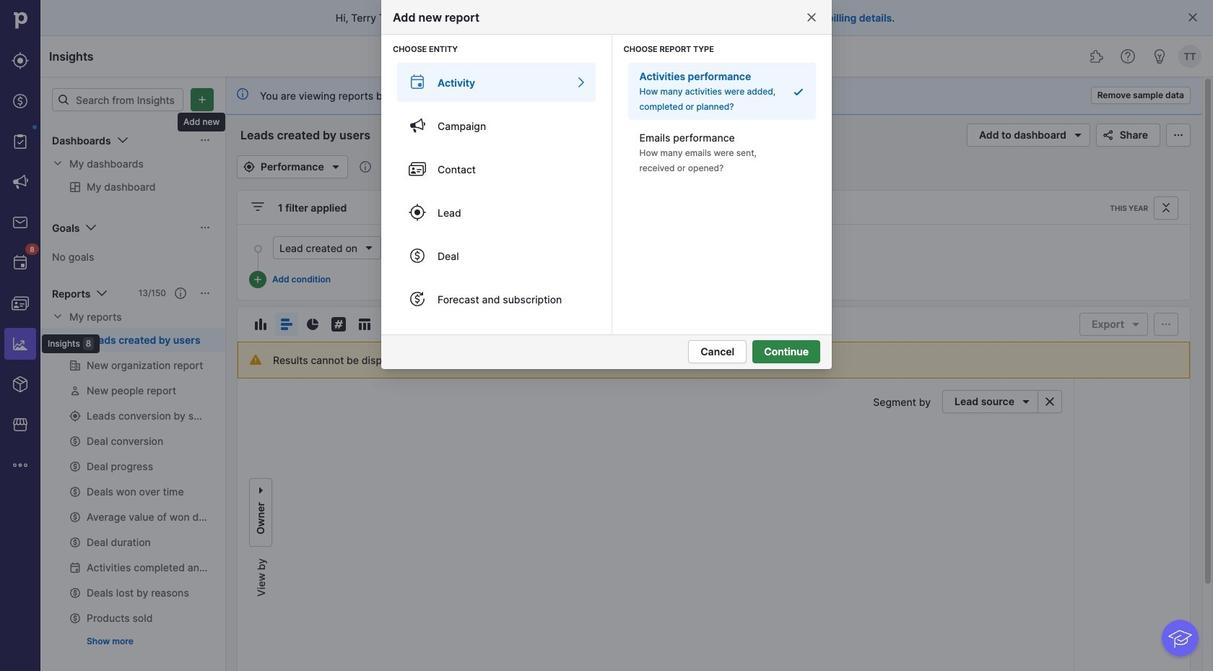 Task type: describe. For each thing, give the bounding box(es) containing it.
color primary inverted image for color secondary icon
[[194, 94, 211, 105]]

knowledge center bot, also known as kc bot is an onboarding assistant that allows you to see the list of onboarding items in one place for quick and easy reference. this improves your in-app experience. image
[[1162, 620, 1199, 657]]

color undefined image
[[12, 133, 29, 150]]

info image
[[360, 161, 371, 173]]

color warning image
[[250, 354, 261, 366]]

marketplace image
[[12, 416, 29, 433]]

insights image
[[12, 335, 29, 353]]

Leads created by users field
[[237, 126, 397, 144]]

quick help image
[[1120, 48, 1137, 65]]

leads image
[[12, 52, 29, 69]]

0 horizontal spatial color secondary image
[[52, 311, 64, 322]]

color secondary image
[[52, 157, 64, 169]]

color active image
[[572, 74, 590, 91]]

sales inbox image
[[12, 214, 29, 231]]

color primary inverted image for "color warning" image
[[252, 274, 264, 285]]

campaigns image
[[12, 173, 29, 191]]

Search Pipedrive field
[[477, 42, 737, 71]]

deals image
[[12, 92, 29, 110]]



Task type: locate. For each thing, give the bounding box(es) containing it.
menu item
[[0, 324, 40, 364]]

1 horizontal spatial mm/dd/yyyy text field
[[661, 236, 793, 259]]

color primary inverted image
[[194, 94, 211, 105], [252, 274, 264, 285]]

products image
[[12, 376, 29, 393]]

0 horizontal spatial color primary inverted image
[[194, 94, 211, 105]]

home image
[[9, 9, 31, 31]]

1 mm/dd/yyyy text field from the left
[[511, 236, 644, 259]]

color primary image
[[806, 12, 818, 23], [1188, 12, 1199, 23], [409, 117, 426, 134], [1070, 126, 1087, 144], [1100, 129, 1117, 141], [114, 131, 131, 149], [327, 158, 344, 176], [409, 160, 426, 178], [241, 161, 258, 173], [409, 204, 426, 221], [409, 247, 426, 264], [93, 285, 111, 302], [175, 287, 186, 299], [199, 287, 211, 299], [278, 316, 295, 333], [1018, 396, 1035, 407]]

color undefined image
[[12, 254, 29, 272]]

1 vertical spatial color primary inverted image
[[252, 274, 264, 285]]

more image
[[12, 457, 29, 474]]

color secondary image
[[52, 311, 64, 322], [1042, 396, 1059, 407]]

1 horizontal spatial color primary inverted image
[[252, 274, 264, 285]]

sales assistant image
[[1151, 48, 1169, 65]]

contacts image
[[12, 295, 29, 312]]

menu
[[0, 0, 100, 671]]

MM/DD/YYYY text field
[[511, 236, 644, 259], [661, 236, 793, 259]]

1 vertical spatial color secondary image
[[1042, 396, 1059, 407]]

color info image
[[237, 88, 248, 100]]

1 horizontal spatial color secondary image
[[1042, 396, 1059, 407]]

0 vertical spatial color secondary image
[[52, 311, 64, 322]]

0 vertical spatial color primary inverted image
[[194, 94, 211, 105]]

color primary image
[[409, 74, 426, 91], [793, 86, 805, 97], [58, 94, 69, 105], [1170, 129, 1188, 141], [199, 134, 211, 146], [249, 198, 267, 215], [1158, 202, 1175, 214], [83, 219, 100, 236], [199, 222, 211, 233], [409, 290, 426, 308], [252, 316, 269, 333], [304, 316, 321, 333], [330, 316, 347, 333], [356, 316, 373, 333], [1128, 319, 1145, 330], [1158, 319, 1175, 330], [255, 482, 267, 499]]

2 mm/dd/yyyy text field from the left
[[661, 236, 793, 259]]

quick add image
[[754, 48, 771, 65]]

0 horizontal spatial mm/dd/yyyy text field
[[511, 236, 644, 259]]

Search from Insights text field
[[52, 88, 183, 111]]



Task type: vqa. For each thing, say whether or not it's contained in the screenshot.
color undefined icon
yes



